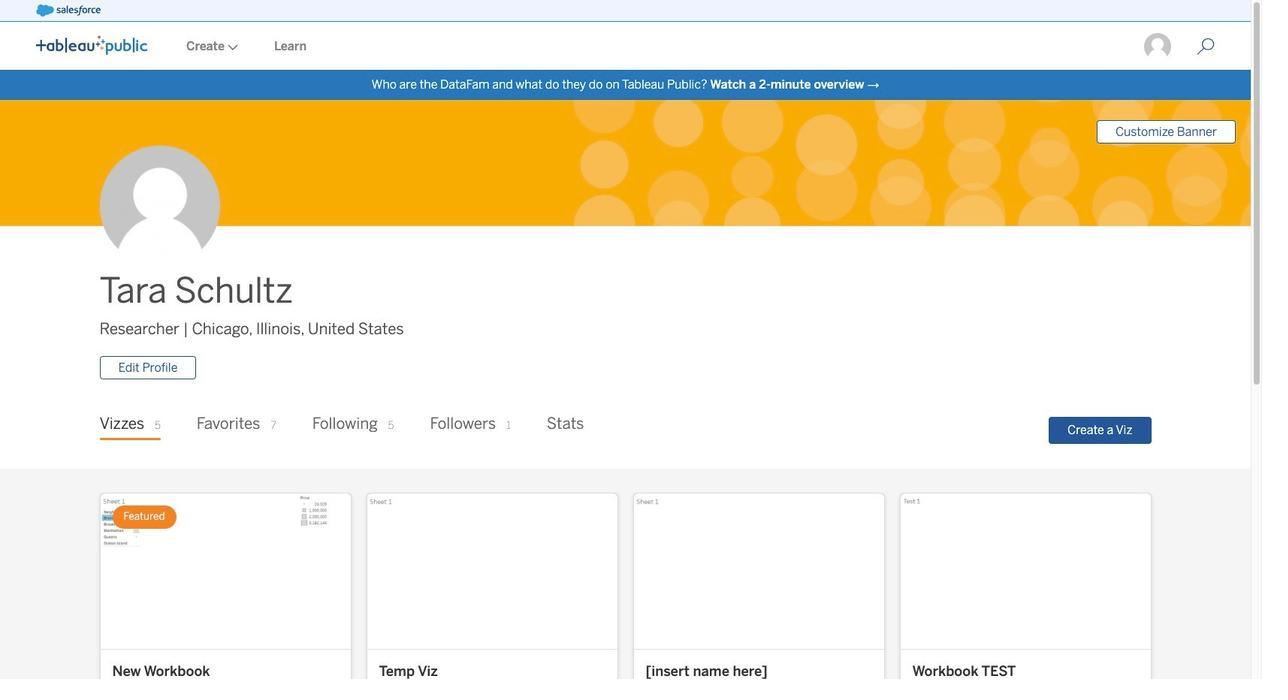 Task type: locate. For each thing, give the bounding box(es) containing it.
featured element
[[112, 506, 176, 529]]

workbook thumbnail image
[[100, 494, 350, 649], [367, 494, 617, 649], [634, 494, 884, 649], [900, 494, 1151, 649]]

go to search image
[[1179, 38, 1233, 56]]

4 workbook thumbnail image from the left
[[900, 494, 1151, 649]]

2 workbook thumbnail image from the left
[[367, 494, 617, 649]]



Task type: vqa. For each thing, say whether or not it's contained in the screenshot.
Tara.Schultz Icon
yes



Task type: describe. For each thing, give the bounding box(es) containing it.
salesforce logo image
[[36, 5, 101, 17]]

tara.schultz image
[[1143, 32, 1173, 62]]

avatar image
[[100, 146, 220, 266]]

create image
[[225, 44, 238, 50]]

logo image
[[36, 35, 147, 55]]

3 workbook thumbnail image from the left
[[634, 494, 884, 649]]

1 workbook thumbnail image from the left
[[100, 494, 350, 649]]



